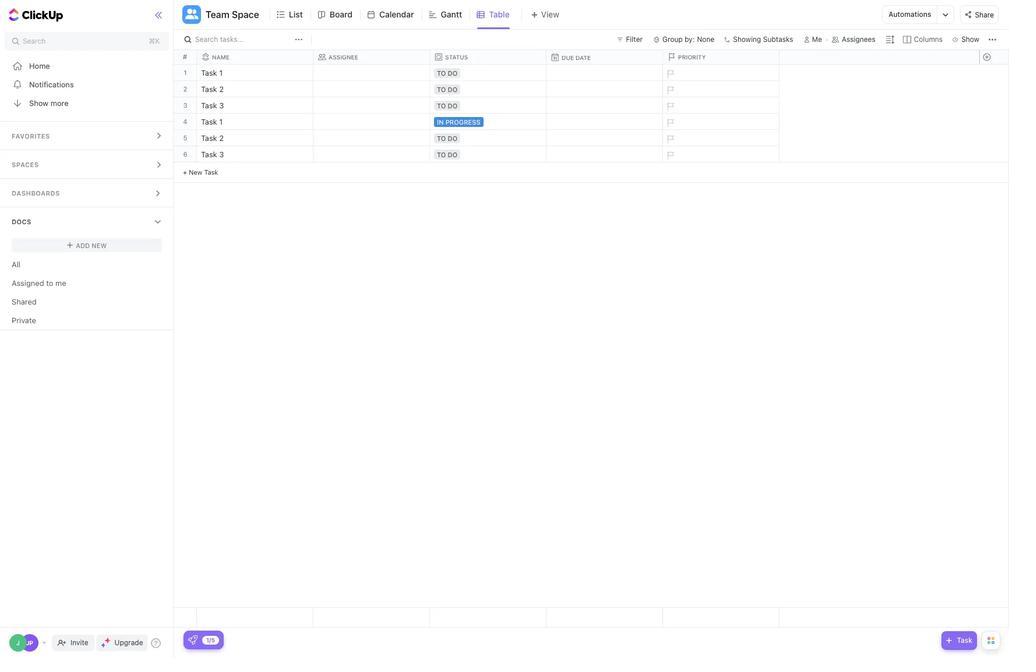 Task type: locate. For each thing, give the bounding box(es) containing it.
do
[[448, 69, 458, 77], [448, 86, 458, 93], [448, 102, 458, 110], [448, 135, 458, 142], [448, 151, 458, 159]]

press space to select this row. row containing ‎task 2
[[197, 81, 780, 99]]

search
[[195, 35, 218, 44], [23, 37, 46, 45]]

invite
[[71, 639, 88, 648]]

5 to do cell from the top
[[430, 146, 547, 162]]

task
[[201, 101, 217, 110], [201, 117, 217, 127], [201, 134, 217, 143], [201, 150, 217, 159], [204, 168, 218, 176], [958, 637, 973, 645]]

search up home
[[23, 37, 46, 45]]

list link
[[289, 0, 308, 29]]

upgrade link
[[97, 635, 148, 652]]

6
[[183, 150, 188, 158]]

1 horizontal spatial search
[[195, 35, 218, 44]]

priority
[[679, 54, 706, 61]]

3 set priority image from the top
[[662, 147, 679, 164]]

task 3 for sixth the set priority element from the top
[[201, 150, 224, 159]]

2
[[219, 85, 224, 94], [183, 85, 187, 93], [219, 134, 224, 143]]

‎task
[[201, 68, 217, 78], [201, 85, 217, 94]]

do for 6th the set priority element from the bottom of the page
[[448, 69, 458, 77]]

‎task down the ‎task 1
[[201, 85, 217, 94]]

me button
[[800, 33, 827, 47]]

task 3
[[201, 101, 224, 110], [201, 150, 224, 159]]

2 down the ‎task 1
[[219, 85, 224, 94]]

due
[[562, 54, 574, 61]]

search up name
[[195, 35, 218, 44]]

onboarding checklist button image
[[188, 636, 198, 645]]

in progress cell
[[430, 114, 547, 129]]

set priority image for 2
[[662, 82, 679, 99]]

task for 4th the set priority element from the top of the page
[[201, 117, 217, 127]]

4 to do from the top
[[437, 135, 458, 142]]

1 for task 1
[[219, 117, 223, 127]]

0 vertical spatial ‎task
[[201, 68, 217, 78]]

in progress
[[437, 118, 481, 126]]

row containing name
[[197, 50, 782, 65]]

2 set priority image from the top
[[662, 131, 679, 148]]

to do cell for set priority icon associated with 3
[[430, 97, 547, 113]]

cell
[[314, 65, 430, 80], [547, 65, 663, 80], [314, 81, 430, 97], [547, 81, 663, 97], [314, 97, 430, 113], [547, 97, 663, 113], [314, 114, 430, 129], [547, 114, 663, 129], [314, 130, 430, 146], [547, 130, 663, 146], [314, 146, 430, 162], [547, 146, 663, 162]]

jp
[[26, 640, 33, 647]]

5 do from the top
[[448, 151, 458, 159]]

2 for 1
[[183, 85, 187, 93]]

0 horizontal spatial show
[[29, 98, 48, 108]]

‎task up ‎task 2
[[201, 68, 217, 78]]

due date column header
[[547, 50, 666, 65]]

home link
[[0, 57, 174, 75]]

all
[[12, 260, 20, 269]]

set priority image for 1
[[662, 114, 679, 132]]

2 task 3 from the top
[[201, 150, 224, 159]]

to do cell
[[430, 65, 547, 80], [430, 81, 547, 97], [430, 97, 547, 113], [430, 130, 547, 146], [430, 146, 547, 162]]

more
[[51, 98, 69, 108]]

to
[[437, 69, 446, 77], [437, 86, 446, 93], [437, 102, 446, 110], [437, 135, 446, 142], [437, 151, 446, 159], [46, 278, 53, 288]]

3 to do cell from the top
[[430, 97, 547, 113]]

tasks...
[[220, 35, 244, 44]]

sparkle svg 1 image
[[105, 638, 111, 644]]

2 down task 1
[[219, 134, 224, 143]]

2 inside 1 2 3 4 5 6
[[183, 85, 187, 93]]

task 3 down task 2
[[201, 150, 224, 159]]

in
[[437, 118, 444, 126]]

grid
[[174, 50, 1010, 628]]

1 to do cell from the top
[[430, 65, 547, 80]]

spaces
[[12, 161, 39, 168]]

0 vertical spatial show
[[962, 35, 980, 44]]

4 do from the top
[[448, 135, 458, 142]]

to do
[[437, 69, 458, 77], [437, 86, 458, 93], [437, 102, 458, 110], [437, 135, 458, 142], [437, 151, 458, 159]]

2 set priority image from the top
[[662, 82, 679, 99]]

search inside sidebar navigation
[[23, 37, 46, 45]]

press space to select this row. row containing 3
[[174, 97, 197, 114]]

private
[[12, 316, 36, 325]]

priority column header
[[663, 50, 782, 64]]

set priority image for 3
[[662, 98, 679, 115]]

show down share button
[[962, 35, 980, 44]]

priority button
[[663, 53, 780, 61]]

show inside sidebar navigation
[[29, 98, 48, 108]]

task 3 for third the set priority element from the top of the page
[[201, 101, 224, 110]]

1 row group from the left
[[174, 65, 197, 183]]

team
[[206, 9, 230, 20]]

1 set priority image from the top
[[662, 65, 679, 83]]

1 vertical spatial task 3
[[201, 150, 224, 159]]

0 vertical spatial task 3
[[201, 101, 224, 110]]

3 set priority image from the top
[[662, 98, 679, 115]]

1 vertical spatial show
[[29, 98, 48, 108]]

1 do from the top
[[448, 69, 458, 77]]

press space to select this row. row containing 2
[[174, 81, 197, 97]]

do for third the set priority element from the top of the page
[[448, 102, 458, 110]]

space
[[232, 9, 259, 20]]

4 set priority element from the top
[[662, 114, 679, 132]]

columns button
[[900, 33, 949, 47]]

#
[[183, 52, 187, 61]]

set priority image
[[662, 114, 679, 132], [662, 131, 679, 148], [662, 147, 679, 164]]

task 3 down ‎task 2
[[201, 101, 224, 110]]

3
[[219, 101, 224, 110], [183, 101, 187, 109], [219, 150, 224, 159]]

1
[[219, 68, 223, 78], [184, 69, 187, 76], [219, 117, 223, 127]]

assignee
[[329, 54, 358, 61]]

new task
[[189, 168, 218, 176]]

add
[[76, 242, 90, 249]]

filter
[[626, 35, 643, 44]]

none
[[698, 35, 715, 44]]

date
[[576, 54, 591, 61]]

3 inside 1 2 3 4 5 6
[[183, 101, 187, 109]]

1 ‎task from the top
[[201, 68, 217, 78]]

1 horizontal spatial show
[[962, 35, 980, 44]]

2 row group from the left
[[197, 65, 780, 183]]

1 set priority image from the top
[[662, 114, 679, 132]]

table
[[489, 9, 510, 19]]

press space to select this row. row containing 6
[[174, 146, 197, 163]]

list
[[289, 9, 303, 19]]

do for fifth the set priority element from the top of the page
[[448, 135, 458, 142]]

home
[[29, 61, 50, 70]]

add new
[[76, 242, 107, 249]]

share
[[976, 10, 995, 19]]

row
[[197, 50, 782, 65]]

show inside dropdown button
[[962, 35, 980, 44]]

row group containing ‎task 1
[[197, 65, 780, 183]]

assigned
[[12, 278, 44, 288]]

1 for ‎task 1
[[219, 68, 223, 78]]

1 up task 2
[[219, 117, 223, 127]]

5
[[183, 134, 187, 142]]

name button
[[197, 53, 314, 61]]

sparkle svg 2 image
[[101, 644, 106, 648]]

assignees button
[[827, 33, 881, 47]]

4 to do cell from the top
[[430, 130, 547, 146]]

show
[[962, 35, 980, 44], [29, 98, 48, 108]]

show left more
[[29, 98, 48, 108]]

onboarding checklist button element
[[188, 636, 198, 645]]

press space to select this row. row containing 1
[[174, 65, 197, 81]]

3 to do from the top
[[437, 102, 458, 110]]

press space to select this row. row containing task 1
[[197, 114, 780, 132]]

by:
[[685, 35, 695, 44]]

show more
[[29, 98, 69, 108]]

0 horizontal spatial search
[[23, 37, 46, 45]]

press space to select this row. row
[[174, 65, 197, 81], [197, 65, 780, 83], [980, 65, 1009, 81], [174, 81, 197, 97], [197, 81, 780, 99], [980, 81, 1009, 97], [174, 97, 197, 114], [197, 97, 780, 115], [980, 97, 1009, 114], [174, 114, 197, 130], [197, 114, 780, 132], [980, 114, 1009, 130], [174, 130, 197, 146], [197, 130, 780, 148], [980, 130, 1009, 146], [174, 146, 197, 163], [197, 146, 780, 164], [980, 146, 1009, 163], [197, 609, 780, 628], [980, 609, 1009, 628]]

set priority image
[[662, 65, 679, 83], [662, 82, 679, 99], [662, 98, 679, 115]]

to do for 6th the set priority element from the bottom of the page
[[437, 69, 458, 77]]

new
[[92, 242, 107, 249]]

to do for sixth the set priority element from the top
[[437, 151, 458, 159]]

1 to do from the top
[[437, 69, 458, 77]]

1 task 3 from the top
[[201, 101, 224, 110]]

1 vertical spatial ‎task
[[201, 85, 217, 94]]

automations
[[889, 10, 932, 19]]

2 to do cell from the top
[[430, 81, 547, 97]]

task for fifth the set priority element from the top of the page
[[201, 134, 217, 143]]

2 ‎task from the top
[[201, 85, 217, 94]]

3 up 4
[[183, 101, 187, 109]]

row group
[[174, 65, 197, 183], [197, 65, 780, 183], [980, 65, 1009, 183]]

2 to do from the top
[[437, 86, 458, 93]]

to do cell for set priority image corresponding to 3
[[430, 146, 547, 162]]

3 do from the top
[[448, 102, 458, 110]]

5 to do from the top
[[437, 151, 458, 159]]

shared
[[12, 297, 37, 306]]

board link
[[330, 0, 357, 29]]

2 left ‎task 2
[[183, 85, 187, 93]]

2 do from the top
[[448, 86, 458, 93]]

3 set priority element from the top
[[662, 98, 679, 115]]

set priority element
[[662, 65, 679, 83], [662, 82, 679, 99], [662, 98, 679, 115], [662, 114, 679, 132], [662, 131, 679, 148], [662, 147, 679, 164]]

1 down name
[[219, 68, 223, 78]]

1 down '#'
[[184, 69, 187, 76]]

share button
[[961, 5, 999, 24]]

columns
[[915, 35, 943, 44]]

subtasks
[[764, 35, 794, 44]]



Task type: vqa. For each thing, say whether or not it's contained in the screenshot.


Task type: describe. For each thing, give the bounding box(es) containing it.
to do cell for 2 set priority icon
[[430, 81, 547, 97]]

2 set priority element from the top
[[662, 82, 679, 99]]

set priority image for 3
[[662, 147, 679, 164]]

1 2 3 4 5 6
[[183, 69, 188, 158]]

1/5
[[206, 637, 215, 644]]

view
[[541, 9, 560, 19]]

1 set priority element from the top
[[662, 65, 679, 83]]

filter button
[[612, 33, 648, 47]]

status button
[[430, 53, 547, 61]]

press space to select this row. row containing 5
[[174, 130, 197, 146]]

gantt link
[[441, 0, 467, 29]]

user group image
[[185, 9, 198, 19]]

sidebar navigation
[[0, 0, 176, 659]]

showing subtasks button
[[721, 33, 797, 47]]

name
[[212, 54, 230, 61]]

progress
[[446, 118, 481, 126]]

me
[[55, 278, 66, 288]]

2 for ‎task
[[219, 85, 224, 94]]

⌘k
[[149, 37, 160, 45]]

to inside sidebar navigation
[[46, 278, 53, 288]]

3 row group from the left
[[980, 65, 1009, 183]]

press space to select this row. row containing task 2
[[197, 130, 780, 148]]

assignee button
[[314, 53, 430, 61]]

search for search
[[23, 37, 46, 45]]

4
[[183, 118, 188, 125]]

search tasks...
[[195, 35, 244, 44]]

task for sixth the set priority element from the top
[[201, 150, 217, 159]]

do for second the set priority element from the top of the page
[[448, 86, 458, 93]]

notifications
[[29, 80, 74, 89]]

upgrade
[[115, 639, 143, 648]]

due date button
[[547, 54, 663, 62]]

gantt
[[441, 9, 462, 19]]

1 inside 1 2 3 4 5 6
[[184, 69, 187, 76]]

dropdown menu image
[[547, 609, 663, 628]]

2 for task
[[219, 134, 224, 143]]

‎task 2
[[201, 85, 224, 94]]

task for third the set priority element from the top of the page
[[201, 101, 217, 110]]

to do for second the set priority element from the top of the page
[[437, 86, 458, 93]]

‎task for ‎task 1
[[201, 68, 217, 78]]

automations button
[[883, 6, 938, 23]]

to do for third the set priority element from the top of the page
[[437, 102, 458, 110]]

favorites
[[12, 132, 50, 140]]

group by: none
[[663, 35, 715, 44]]

name column header
[[197, 50, 316, 64]]

task 1
[[201, 117, 223, 127]]

notifications link
[[0, 75, 174, 94]]

team space
[[206, 9, 259, 20]]

task 2
[[201, 134, 224, 143]]

‎task 1
[[201, 68, 223, 78]]

view button
[[522, 7, 563, 22]]

group
[[663, 35, 683, 44]]

docs
[[12, 218, 31, 226]]

3 down ‎task 2
[[219, 101, 224, 110]]

set priority image for 1
[[662, 65, 679, 83]]

3 down task 2
[[219, 150, 224, 159]]

6 set priority element from the top
[[662, 147, 679, 164]]

status
[[445, 54, 468, 61]]

table link
[[489, 0, 515, 29]]

grid containing ‎task 1
[[174, 50, 1010, 628]]

assignees
[[842, 35, 876, 44]]

set priority image for 2
[[662, 131, 679, 148]]

row group containing 1 2 3 4 5 6
[[174, 65, 197, 183]]

team space button
[[201, 2, 259, 27]]

me
[[812, 35, 823, 44]]

to do cell for set priority icon for 1
[[430, 65, 547, 80]]

assignee column header
[[314, 50, 433, 64]]

j
[[16, 640, 20, 647]]

to do cell for set priority image for 2
[[430, 130, 547, 146]]

calendar
[[380, 9, 414, 19]]

showing subtasks
[[734, 35, 794, 44]]

new
[[189, 168, 202, 176]]

calendar link
[[380, 0, 419, 29]]

show button
[[949, 33, 984, 47]]

favorites button
[[0, 122, 174, 150]]

Search tasks... text field
[[195, 31, 292, 48]]

5 set priority element from the top
[[662, 131, 679, 148]]

‎task for ‎task 2
[[201, 85, 217, 94]]

show for show
[[962, 35, 980, 44]]

to do for fifth the set priority element from the top of the page
[[437, 135, 458, 142]]

search for search tasks...
[[195, 35, 218, 44]]

showing
[[734, 35, 762, 44]]

assigned to me
[[12, 278, 66, 288]]

do for sixth the set priority element from the top
[[448, 151, 458, 159]]

press space to select this row. row containing 4
[[174, 114, 197, 130]]

due date
[[562, 54, 591, 61]]

board
[[330, 9, 353, 19]]

dashboards
[[12, 189, 60, 197]]

status column header
[[430, 50, 549, 64]]

show for show more
[[29, 98, 48, 108]]

press space to select this row. row containing ‎task 1
[[197, 65, 780, 83]]



